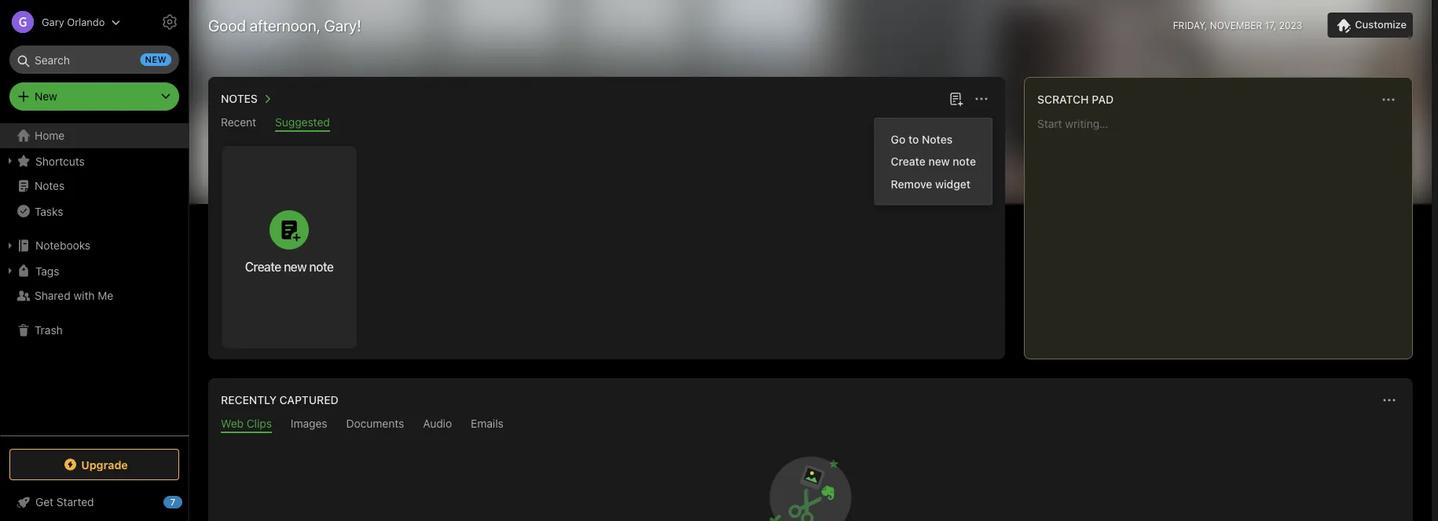 Task type: vqa. For each thing, say whether or not it's contained in the screenshot.
tree containing Home
yes



Task type: locate. For each thing, give the bounding box(es) containing it.
2 vertical spatial new
[[284, 259, 307, 274]]

notes
[[221, 92, 258, 105], [922, 133, 953, 146], [35, 180, 65, 193]]

audio tab
[[423, 418, 452, 434]]

create new note
[[891, 155, 976, 168], [245, 259, 334, 274]]

note inside button
[[309, 259, 334, 274]]

images
[[291, 418, 327, 431]]

tree
[[0, 123, 189, 435]]

tab list containing recent
[[211, 116, 1002, 132]]

good
[[208, 16, 246, 34]]

suggested
[[275, 116, 330, 129]]

0 horizontal spatial more actions image
[[972, 90, 991, 108]]

1 vertical spatial create new note
[[245, 259, 334, 274]]

1 tab list from the top
[[211, 116, 1002, 132]]

with
[[73, 290, 95, 303]]

1 vertical spatial tab list
[[211, 418, 1410, 434]]

get started
[[35, 496, 94, 509]]

customize button
[[1328, 13, 1413, 38]]

0 horizontal spatial create
[[245, 259, 281, 274]]

new
[[145, 55, 167, 65], [929, 155, 950, 168], [284, 259, 307, 274]]

customize
[[1355, 19, 1407, 30]]

go
[[891, 133, 906, 146]]

trash
[[35, 324, 63, 337]]

1 vertical spatial note
[[309, 259, 334, 274]]

1 vertical spatial notes
[[922, 133, 953, 146]]

suggested tab panel
[[208, 132, 1005, 360]]

0 vertical spatial note
[[953, 155, 976, 168]]

1 vertical spatial create
[[245, 259, 281, 274]]

notebooks
[[35, 239, 90, 252]]

tab list for notes
[[211, 116, 1002, 132]]

notes up 'recent'
[[221, 92, 258, 105]]

create new note inside create new note button
[[245, 259, 334, 274]]

web
[[221, 418, 244, 431]]

note
[[953, 155, 976, 168], [309, 259, 334, 274]]

0 vertical spatial new
[[145, 55, 167, 65]]

2 horizontal spatial notes
[[922, 133, 953, 146]]

remove widget link
[[875, 173, 992, 195]]

1 vertical spatial more actions image
[[1380, 391, 1399, 410]]

notes up tasks
[[35, 180, 65, 193]]

recent tab
[[221, 116, 256, 132]]

tab list
[[211, 116, 1002, 132], [211, 418, 1410, 434]]

More actions field
[[971, 88, 993, 110], [1378, 89, 1400, 111], [1379, 390, 1401, 412]]

documents
[[346, 418, 404, 431]]

pad
[[1092, 93, 1114, 106]]

create
[[891, 155, 926, 168], [245, 259, 281, 274]]

documents tab
[[346, 418, 404, 434]]

2 horizontal spatial new
[[929, 155, 950, 168]]

captured
[[280, 394, 339, 407]]

17,
[[1265, 20, 1277, 31]]

0 vertical spatial create new note
[[891, 155, 976, 168]]

2 vertical spatial notes
[[35, 180, 65, 193]]

create new note button
[[222, 146, 357, 349]]

more actions field for recently captured
[[1379, 390, 1401, 412]]

shortcuts button
[[0, 149, 188, 174]]

notes link
[[0, 174, 188, 199]]

1 horizontal spatial notes
[[221, 92, 258, 105]]

remove
[[891, 178, 933, 191]]

0 vertical spatial tab list
[[211, 116, 1002, 132]]

Help and Learning task checklist field
[[0, 490, 189, 516]]

web clips tab
[[221, 418, 272, 434]]

more actions image
[[972, 90, 991, 108], [1380, 391, 1399, 410]]

scratch
[[1038, 93, 1089, 106]]

tab list containing web clips
[[211, 418, 1410, 434]]

0 horizontal spatial note
[[309, 259, 334, 274]]

notes inside dropdown list menu
[[922, 133, 953, 146]]

notes up the 'create new note' link
[[922, 133, 953, 146]]

recently
[[221, 394, 277, 407]]

0 vertical spatial notes
[[221, 92, 258, 105]]

1 horizontal spatial create
[[891, 155, 926, 168]]

0 horizontal spatial new
[[145, 55, 167, 65]]

started
[[56, 496, 94, 509]]

scratch pad button
[[1034, 90, 1114, 109]]

images tab
[[291, 418, 327, 434]]

expand notebooks image
[[4, 240, 17, 252]]

scratch pad
[[1038, 93, 1114, 106]]

1 horizontal spatial note
[[953, 155, 976, 168]]

2 tab list from the top
[[211, 418, 1410, 434]]

Start writing… text field
[[1038, 117, 1412, 347]]

1 horizontal spatial create new note
[[891, 155, 976, 168]]

tags button
[[0, 259, 188, 284]]

home link
[[0, 123, 189, 149]]

trash link
[[0, 318, 188, 343]]

0 horizontal spatial notes
[[35, 180, 65, 193]]

widget
[[935, 178, 971, 191]]

1 horizontal spatial more actions image
[[1380, 391, 1399, 410]]

0 vertical spatial more actions image
[[972, 90, 991, 108]]

0 horizontal spatial create new note
[[245, 259, 334, 274]]

more actions field for scratch pad
[[1378, 89, 1400, 111]]

get
[[35, 496, 54, 509]]

tasks button
[[0, 199, 188, 224]]

remove widget
[[891, 178, 971, 191]]

1 horizontal spatial new
[[284, 259, 307, 274]]

tasks
[[35, 205, 63, 218]]

new
[[35, 90, 57, 103]]

1 vertical spatial new
[[929, 155, 950, 168]]

upgrade
[[81, 459, 128, 472]]

friday,
[[1173, 20, 1208, 31]]

notes button
[[218, 90, 277, 108]]

afternoon,
[[250, 16, 320, 34]]

0 vertical spatial create
[[891, 155, 926, 168]]

home
[[35, 129, 65, 142]]

to
[[909, 133, 919, 146]]



Task type: describe. For each thing, give the bounding box(es) containing it.
friday, november 17, 2023
[[1173, 20, 1303, 31]]

create new note link
[[875, 151, 992, 173]]

november
[[1210, 20, 1263, 31]]

go to notes
[[891, 133, 953, 146]]

clips
[[247, 418, 272, 431]]

web clips tab panel
[[208, 434, 1413, 522]]

7
[[170, 498, 175, 508]]

recently captured button
[[218, 391, 339, 410]]

Search text field
[[20, 46, 168, 74]]

note inside dropdown list menu
[[953, 155, 976, 168]]

shared
[[35, 290, 71, 303]]

Account field
[[0, 6, 121, 38]]

good afternoon, gary!
[[208, 16, 361, 34]]

web clips
[[221, 418, 272, 431]]

notes inside 'link'
[[35, 180, 65, 193]]

expand tags image
[[4, 265, 17, 277]]

recently captured
[[221, 394, 339, 407]]

gary!
[[324, 16, 361, 34]]

recent
[[221, 116, 256, 129]]

upgrade button
[[9, 450, 179, 481]]

gary
[[42, 16, 64, 28]]

new button
[[9, 83, 179, 111]]

click to collapse image
[[183, 493, 195, 512]]

notebooks link
[[0, 233, 188, 259]]

tags
[[35, 265, 59, 278]]

2023
[[1279, 20, 1303, 31]]

more actions image
[[1379, 90, 1398, 109]]

emails tab
[[471, 418, 504, 434]]

shared with me link
[[0, 284, 188, 309]]

suggested tab
[[275, 116, 330, 132]]

me
[[98, 290, 113, 303]]

tab list for recently captured
[[211, 418, 1410, 434]]

notes inside button
[[221, 92, 258, 105]]

new search field
[[20, 46, 171, 74]]

shared with me
[[35, 290, 113, 303]]

create inside dropdown list menu
[[891, 155, 926, 168]]

orlando
[[67, 16, 105, 28]]

create new note inside the 'create new note' link
[[891, 155, 976, 168]]

create inside button
[[245, 259, 281, 274]]

new inside search field
[[145, 55, 167, 65]]

shortcuts
[[35, 155, 85, 168]]

dropdown list menu
[[875, 128, 992, 195]]

gary orlando
[[42, 16, 105, 28]]

new inside dropdown list menu
[[929, 155, 950, 168]]

go to notes link
[[875, 128, 992, 151]]

audio
[[423, 418, 452, 431]]

settings image
[[160, 13, 179, 31]]

new inside button
[[284, 259, 307, 274]]

tree containing home
[[0, 123, 189, 435]]

emails
[[471, 418, 504, 431]]



